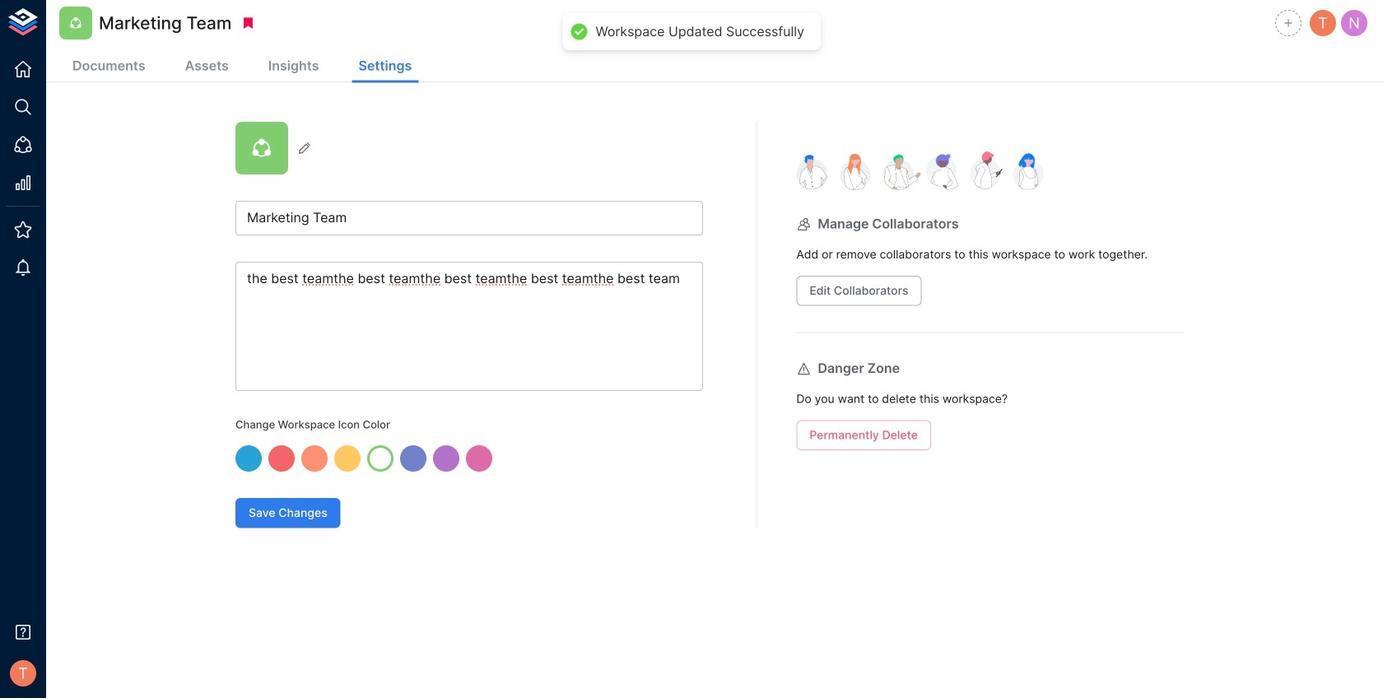 Task type: vqa. For each thing, say whether or not it's contained in the screenshot.
dialog
no



Task type: describe. For each thing, give the bounding box(es) containing it.
Workspace Name text field
[[236, 201, 703, 236]]



Task type: locate. For each thing, give the bounding box(es) containing it.
status
[[596, 23, 804, 40]]

remove bookmark image
[[241, 16, 256, 30]]

Workspace notes are visible to all members and guests. text field
[[236, 262, 703, 391]]



